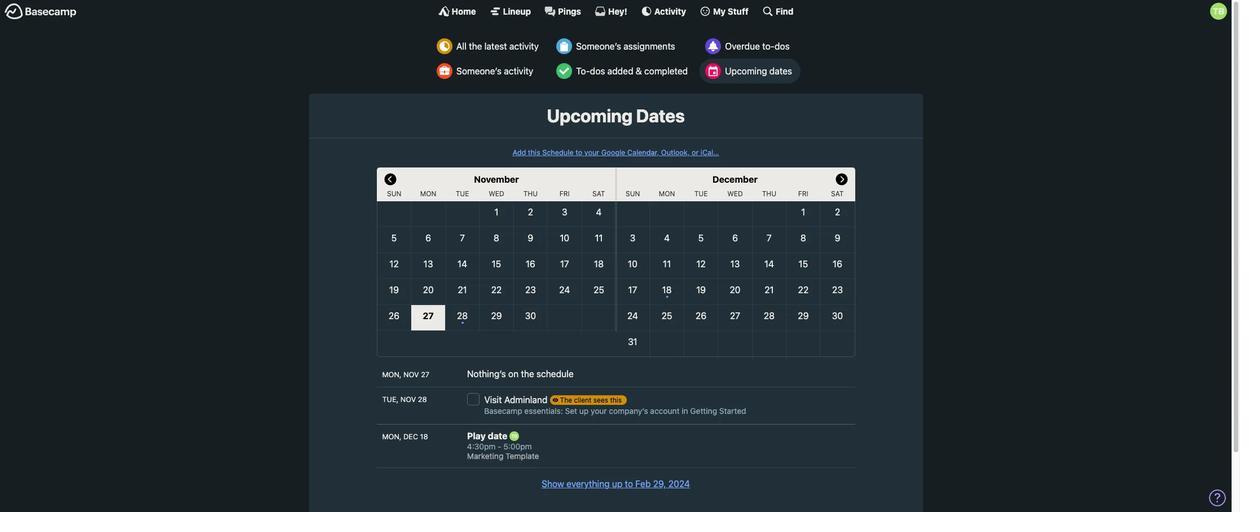 Task type: describe. For each thing, give the bounding box(es) containing it.
my
[[714, 6, 726, 16]]

to-dos added & completed
[[577, 66, 688, 76]]

schedule
[[543, 149, 574, 157]]

to for up
[[625, 479, 633, 489]]

thu for december
[[763, 189, 777, 198]]

assignments
[[624, 41, 676, 51]]

upcoming dates link
[[700, 59, 801, 84]]

sees
[[594, 396, 609, 405]]

reports image
[[706, 38, 722, 54]]

tue for november
[[456, 189, 469, 198]]

fri for december
[[799, 189, 809, 198]]

or
[[692, 149, 699, 157]]

essentials:
[[525, 406, 563, 416]]

add this schedule to your google calendar, outlook, or ical… link
[[513, 149, 720, 157]]

hey! button
[[595, 6, 628, 17]]

someone's assignments link
[[551, 34, 697, 59]]

add this schedule to your google calendar, outlook, or ical…
[[513, 149, 720, 157]]

sat for november
[[593, 189, 605, 198]]

upcoming dates
[[547, 105, 685, 126]]

november
[[474, 174, 519, 184]]

someone's for someone's activity
[[457, 66, 502, 76]]

play date
[[467, 432, 510, 442]]

latest
[[485, 41, 507, 51]]

29,
[[654, 479, 667, 489]]

dates
[[637, 105, 685, 126]]

0 vertical spatial this
[[528, 149, 541, 157]]

pings button
[[545, 6, 581, 17]]

upcoming dates
[[726, 66, 793, 76]]

marketing
[[467, 452, 504, 461]]

everything
[[567, 479, 610, 489]]

2024
[[669, 479, 690, 489]]

started
[[720, 406, 747, 416]]

-
[[498, 442, 502, 452]]

thu for november
[[524, 189, 538, 198]]

lineup
[[503, 6, 531, 16]]

my stuff
[[714, 6, 749, 16]]

added
[[608, 66, 634, 76]]

mon for december
[[659, 189, 676, 198]]

set
[[565, 406, 578, 416]]

all
[[457, 41, 467, 51]]

visit
[[485, 395, 502, 405]]

dates
[[770, 66, 793, 76]]

0 horizontal spatial •
[[461, 318, 464, 327]]

sat for december
[[832, 189, 844, 198]]

tue, nov 28
[[383, 396, 427, 404]]

the
[[560, 396, 573, 405]]

nothing's
[[467, 369, 506, 379]]

1 horizontal spatial the
[[521, 369, 535, 379]]

getting
[[691, 406, 718, 416]]

your inside the client sees this basecamp essentials: set up your company's account in getting started
[[591, 406, 607, 416]]

4:30pm
[[467, 442, 496, 452]]

nov for mon,
[[404, 371, 419, 379]]

nothing's on the schedule
[[467, 369, 574, 379]]

overdue to-dos link
[[700, 34, 801, 59]]

to-
[[577, 66, 590, 76]]

mon, dec 18
[[383, 433, 428, 442]]

google
[[602, 149, 626, 157]]

activity
[[655, 6, 687, 16]]

upcoming for upcoming dates
[[726, 66, 768, 76]]

dec
[[404, 433, 418, 442]]

wed for november
[[489, 189, 505, 198]]

play
[[467, 432, 486, 442]]

sun for december
[[626, 189, 640, 198]]

activity link
[[641, 6, 687, 17]]

someone's activity
[[457, 66, 534, 76]]

basecamp
[[485, 406, 523, 416]]

up inside show        everything      up to        feb 29, 2024 button
[[612, 479, 623, 489]]

27
[[421, 371, 430, 379]]

1 vertical spatial activity
[[504, 66, 534, 76]]

december
[[713, 174, 758, 184]]

lineup link
[[490, 6, 531, 17]]

mon, nov 27
[[383, 371, 430, 379]]

show        everything      up to        feb 29, 2024 button
[[542, 478, 690, 491]]

find
[[776, 6, 794, 16]]

mon for november
[[421, 189, 437, 198]]

company's
[[609, 406, 649, 416]]

the inside 'all the latest activity' link
[[469, 41, 482, 51]]

sun for november
[[387, 189, 402, 198]]

home
[[452, 6, 476, 16]]



Task type: locate. For each thing, give the bounding box(es) containing it.
someone's up to-
[[577, 41, 622, 51]]

activity down "all the latest activity"
[[504, 66, 534, 76]]

1 horizontal spatial upcoming
[[726, 66, 768, 76]]

overdue
[[726, 41, 760, 51]]

2 mon from the left
[[659, 189, 676, 198]]

visit adminland
[[485, 395, 550, 405]]

1 vertical spatial someone's
[[457, 66, 502, 76]]

wed for december
[[728, 189, 743, 198]]

stuff
[[728, 6, 749, 16]]

0 horizontal spatial wed
[[489, 189, 505, 198]]

1 horizontal spatial dos
[[775, 41, 790, 51]]

•
[[666, 292, 669, 301], [461, 318, 464, 327]]

to for schedule
[[576, 149, 583, 157]]

find button
[[763, 6, 794, 17]]

2 sun from the left
[[626, 189, 640, 198]]

to-dos added & completed link
[[551, 59, 697, 84]]

upcoming down overdue
[[726, 66, 768, 76]]

1 vertical spatial to
[[625, 479, 633, 489]]

your
[[585, 149, 600, 157], [591, 406, 607, 416]]

to left the feb
[[625, 479, 633, 489]]

in
[[682, 406, 689, 416]]

the
[[469, 41, 482, 51], [521, 369, 535, 379]]

sun
[[387, 189, 402, 198], [626, 189, 640, 198]]

1 vertical spatial •
[[461, 318, 464, 327]]

0 vertical spatial someone's
[[577, 41, 622, 51]]

0 vertical spatial •
[[666, 292, 669, 301]]

this right add
[[528, 149, 541, 157]]

all the latest activity link
[[431, 34, 548, 59]]

calendar,
[[628, 149, 660, 157]]

dos inside 'link'
[[590, 66, 606, 76]]

1 horizontal spatial wed
[[728, 189, 743, 198]]

mon, for mon, dec 18
[[383, 433, 402, 442]]

0 vertical spatial activity
[[510, 41, 539, 51]]

0 vertical spatial upcoming
[[726, 66, 768, 76]]

0 vertical spatial nov
[[404, 371, 419, 379]]

ical…
[[701, 149, 720, 157]]

&
[[636, 66, 642, 76]]

1 fri from the left
[[560, 189, 570, 198]]

2 sat from the left
[[832, 189, 844, 198]]

switch accounts image
[[5, 3, 77, 20]]

someone's for someone's assignments
[[577, 41, 622, 51]]

add
[[513, 149, 526, 157]]

1 horizontal spatial thu
[[763, 189, 777, 198]]

1 wed from the left
[[489, 189, 505, 198]]

someone's activity link
[[431, 59, 548, 84]]

account
[[651, 406, 680, 416]]

client
[[574, 396, 592, 405]]

to right "schedule"
[[576, 149, 583, 157]]

1 horizontal spatial mon
[[659, 189, 676, 198]]

wed down november
[[489, 189, 505, 198]]

1 horizontal spatial fri
[[799, 189, 809, 198]]

up down client
[[580, 406, 589, 416]]

nov for tue,
[[401, 396, 416, 404]]

2 wed from the left
[[728, 189, 743, 198]]

main element
[[0, 0, 1232, 22]]

0 horizontal spatial the
[[469, 41, 482, 51]]

0 horizontal spatial someone's
[[457, 66, 502, 76]]

thu
[[524, 189, 538, 198], [763, 189, 777, 198]]

18
[[420, 433, 428, 442]]

0 vertical spatial dos
[[775, 41, 790, 51]]

1 vertical spatial upcoming
[[547, 105, 633, 126]]

1 thu from the left
[[524, 189, 538, 198]]

1 vertical spatial up
[[612, 479, 623, 489]]

0 horizontal spatial sun
[[387, 189, 402, 198]]

schedule
[[537, 369, 574, 379]]

1 horizontal spatial this
[[611, 396, 622, 405]]

this inside the client sees this basecamp essentials: set up your company's account in getting started
[[611, 396, 622, 405]]

overdue to-dos
[[726, 41, 790, 51]]

mon, left the dec
[[383, 433, 402, 442]]

nov left "27"
[[404, 371, 419, 379]]

0 vertical spatial your
[[585, 149, 600, 157]]

date
[[488, 432, 508, 442]]

fri
[[560, 189, 570, 198], [799, 189, 809, 198]]

person report image
[[437, 63, 453, 79]]

someone's down 'all the latest activity' link
[[457, 66, 502, 76]]

activity
[[510, 41, 539, 51], [504, 66, 534, 76]]

show        everything      up to        feb 29, 2024
[[542, 479, 690, 489]]

someone's
[[577, 41, 622, 51], [457, 66, 502, 76]]

the right all
[[469, 41, 482, 51]]

nov
[[404, 371, 419, 379], [401, 396, 416, 404]]

your left google
[[585, 149, 600, 157]]

dos up dates
[[775, 41, 790, 51]]

1 vertical spatial dos
[[590, 66, 606, 76]]

template
[[506, 452, 539, 461]]

0 vertical spatial up
[[580, 406, 589, 416]]

1 vertical spatial this
[[611, 396, 622, 405]]

wed
[[489, 189, 505, 198], [728, 189, 743, 198]]

assignment image
[[557, 38, 573, 54]]

0 horizontal spatial fri
[[560, 189, 570, 198]]

0 horizontal spatial sat
[[593, 189, 605, 198]]

wed down december
[[728, 189, 743, 198]]

show
[[542, 479, 565, 489]]

28
[[418, 396, 427, 404]]

the client sees this basecamp essentials: set up your company's account in getting started
[[485, 396, 747, 416]]

0 horizontal spatial upcoming
[[547, 105, 633, 126]]

1 horizontal spatial tue
[[695, 189, 708, 198]]

hey!
[[609, 6, 628, 16]]

0 vertical spatial the
[[469, 41, 482, 51]]

activity report image
[[437, 38, 453, 54]]

0 horizontal spatial this
[[528, 149, 541, 157]]

1 horizontal spatial someone's
[[577, 41, 622, 51]]

feb
[[636, 479, 651, 489]]

1 vertical spatial your
[[591, 406, 607, 416]]

upcoming up google
[[547, 105, 633, 126]]

this right sees
[[611, 396, 622, 405]]

1 vertical spatial nov
[[401, 396, 416, 404]]

1 horizontal spatial sun
[[626, 189, 640, 198]]

0 vertical spatial mon,
[[383, 371, 402, 379]]

your down sees
[[591, 406, 607, 416]]

1 tue from the left
[[456, 189, 469, 198]]

on
[[509, 369, 519, 379]]

1 horizontal spatial •
[[666, 292, 669, 301]]

the right on
[[521, 369, 535, 379]]

up left the feb
[[612, 479, 623, 489]]

completed
[[645, 66, 688, 76]]

dos left added
[[590, 66, 606, 76]]

up
[[580, 406, 589, 416], [612, 479, 623, 489]]

0 horizontal spatial tue
[[456, 189, 469, 198]]

0 vertical spatial to
[[576, 149, 583, 157]]

activity right latest
[[510, 41, 539, 51]]

my stuff button
[[700, 6, 749, 17]]

upcoming for upcoming dates
[[547, 105, 633, 126]]

mon, up 'tue,'
[[383, 371, 402, 379]]

tim burton image
[[510, 432, 520, 442]]

this
[[528, 149, 541, 157], [611, 396, 622, 405]]

nov left '28'
[[401, 396, 416, 404]]

todo image
[[557, 63, 573, 79]]

schedule image
[[706, 63, 722, 79]]

someone's assignments
[[577, 41, 676, 51]]

tue,
[[383, 396, 399, 404]]

1 sun from the left
[[387, 189, 402, 198]]

0 horizontal spatial mon
[[421, 189, 437, 198]]

2 tue from the left
[[695, 189, 708, 198]]

2 fri from the left
[[799, 189, 809, 198]]

5:00pm
[[504, 442, 532, 452]]

home link
[[438, 6, 476, 17]]

tue for december
[[695, 189, 708, 198]]

1 sat from the left
[[593, 189, 605, 198]]

all the latest activity
[[457, 41, 539, 51]]

dos
[[775, 41, 790, 51], [590, 66, 606, 76]]

mon, for mon, nov 27
[[383, 371, 402, 379]]

up inside the client sees this basecamp essentials: set up your company's account in getting started
[[580, 406, 589, 416]]

1 horizontal spatial sat
[[832, 189, 844, 198]]

mon
[[421, 189, 437, 198], [659, 189, 676, 198]]

1 vertical spatial mon,
[[383, 433, 402, 442]]

to-
[[763, 41, 775, 51]]

fri for november
[[560, 189, 570, 198]]

mon,
[[383, 371, 402, 379], [383, 433, 402, 442]]

1 mon, from the top
[[383, 371, 402, 379]]

tim burton image
[[1211, 3, 1228, 20]]

adminland
[[505, 395, 548, 405]]

2 mon, from the top
[[383, 433, 402, 442]]

1 vertical spatial the
[[521, 369, 535, 379]]

tue
[[456, 189, 469, 198], [695, 189, 708, 198]]

1 mon from the left
[[421, 189, 437, 198]]

pings
[[558, 6, 581, 16]]

0 horizontal spatial dos
[[590, 66, 606, 76]]

1 horizontal spatial to
[[625, 479, 633, 489]]

outlook,
[[662, 149, 690, 157]]

1 horizontal spatial up
[[612, 479, 623, 489]]

0 horizontal spatial to
[[576, 149, 583, 157]]

to inside show        everything      up to        feb 29, 2024 button
[[625, 479, 633, 489]]

to
[[576, 149, 583, 157], [625, 479, 633, 489]]

0 horizontal spatial thu
[[524, 189, 538, 198]]

0 horizontal spatial up
[[580, 406, 589, 416]]

4:30pm     -     5:00pm marketing template
[[467, 442, 539, 461]]

2 thu from the left
[[763, 189, 777, 198]]



Task type: vqa. For each thing, say whether or not it's contained in the screenshot.
am
no



